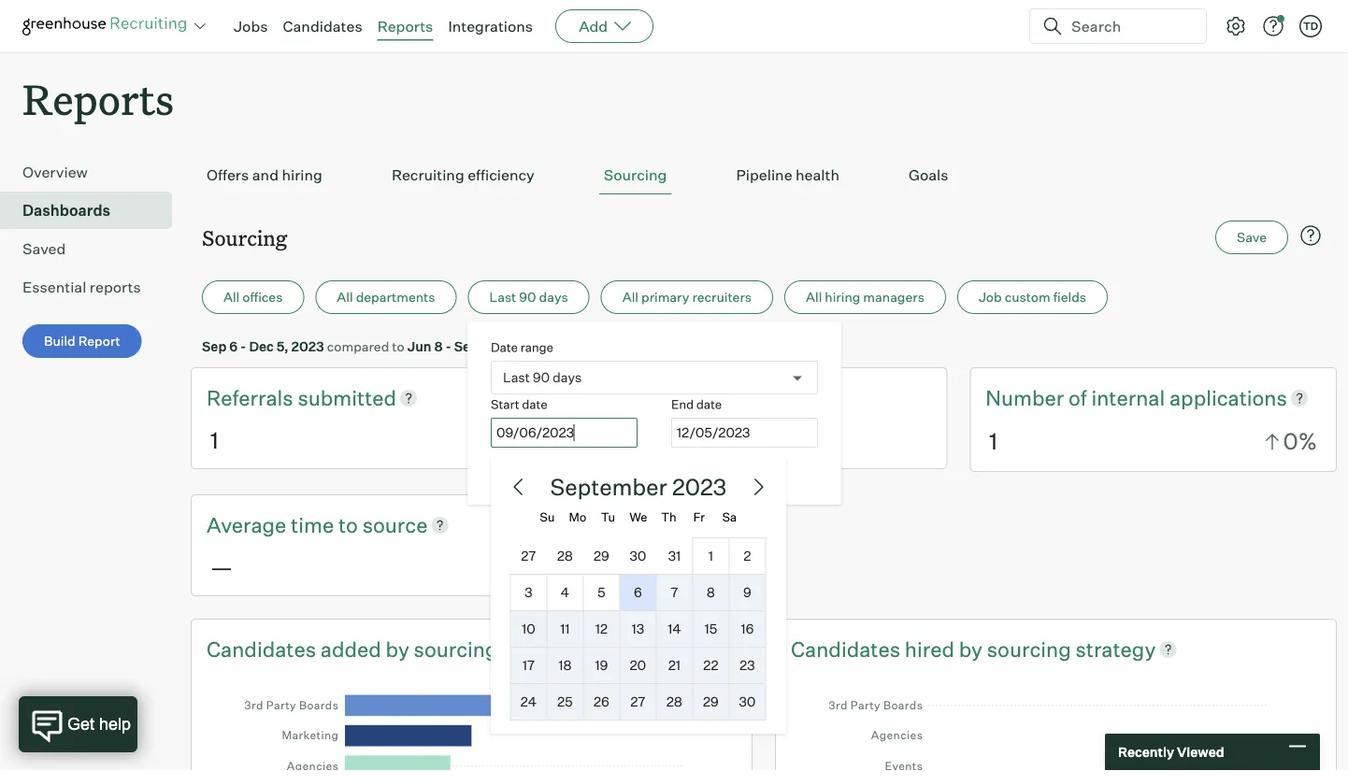 Task type: describe. For each thing, give the bounding box(es) containing it.
submitted link
[[298, 384, 397, 412]]

3 inside choose sunday, september 3rd, 2023 option
[[525, 584, 533, 601]]

add button
[[556, 9, 654, 43]]

strategy for candidates hired by sourcing
[[1076, 636, 1156, 662]]

choose monday, september 11th, 2023 option
[[547, 611, 584, 648]]

0 horizontal spatial added link
[[321, 635, 386, 664]]

2
[[744, 548, 751, 564]]

overview link
[[22, 161, 165, 183]]

1 vertical spatial hiring
[[825, 289, 861, 306]]

pipeline health button
[[732, 156, 844, 195]]

19
[[595, 657, 608, 674]]

1 horizontal spatial reports
[[377, 17, 433, 36]]

custom
[[1005, 289, 1051, 306]]

30 for choose wednesday, august 30th, 2023 "option"
[[630, 548, 647, 564]]

0 horizontal spatial 6
[[229, 338, 238, 355]]

27 for choose wednesday, september 27th, 2023 option
[[631, 694, 646, 710]]

1 inside option
[[709, 548, 714, 564]]

all primary recruiters button
[[601, 281, 773, 314]]

sourcing link for candidates hired by sourcing
[[987, 635, 1076, 664]]

all offices
[[224, 289, 283, 306]]

td button
[[1300, 15, 1322, 37]]

of link
[[1069, 384, 1092, 412]]

choose sunday, september 3rd, 2023 option
[[510, 574, 547, 612]]

by link for added
[[386, 635, 414, 664]]

mo
[[569, 510, 587, 525]]

15
[[705, 621, 717, 637]]

0 horizontal spatial reports
[[22, 71, 174, 126]]

choose tuesday, september 5th, 2023 option
[[583, 574, 620, 612]]

goals
[[909, 166, 949, 184]]

all for all departments
[[337, 289, 353, 306]]

average link
[[207, 511, 291, 539]]

0%
[[1284, 427, 1318, 455]]

xychart image for candidates added by sourcing
[[233, 681, 711, 772]]

tab list containing offers and hiring
[[202, 156, 1326, 195]]

health
[[796, 166, 840, 184]]

number of internal
[[986, 385, 1170, 411]]

jobs link
[[234, 17, 268, 36]]

1 horizontal spatial 3
[[600, 426, 614, 454]]

hired link
[[905, 635, 959, 664]]

all for all primary recruiters
[[623, 289, 639, 306]]

all hiring managers button
[[785, 281, 946, 314]]

candidates for candidates hired by sourcing
[[791, 636, 901, 662]]

faq image
[[1300, 225, 1322, 247]]

september 2023
[[550, 473, 727, 501]]

xychart image for candidates hired by sourcing
[[817, 681, 1295, 772]]

job custom fields button
[[958, 281, 1108, 314]]

last inside september 2023 tooltip
[[503, 369, 530, 386]]

integrations link
[[448, 17, 533, 36]]

10
[[522, 621, 536, 637]]

choose friday, september 22nd, 2023 option
[[692, 647, 730, 684]]

referrals link
[[207, 384, 298, 412]]

build report button
[[22, 325, 142, 358]]

2 5, from the left
[[482, 338, 494, 355]]

25
[[558, 694, 573, 710]]

we
[[630, 510, 648, 525]]

dashboards link
[[22, 199, 165, 222]]

2 vertical spatial to
[[338, 512, 358, 538]]

27 for choose sunday, august 27th, 2023 option on the left
[[521, 548, 536, 564]]

4
[[561, 584, 570, 601]]

14
[[668, 621, 681, 637]]

17
[[523, 657, 535, 674]]

internal link
[[1092, 384, 1170, 412]]

18
[[559, 657, 572, 674]]

all departments button
[[316, 281, 457, 314]]

previous
[[608, 461, 668, 480]]

29 for choose tuesday, august 29th, 2023 option
[[594, 548, 610, 564]]

24
[[521, 694, 537, 710]]

all for all offices
[[224, 289, 240, 306]]

and
[[252, 166, 279, 184]]

choose sunday, september 24th, 2023 option
[[510, 684, 547, 721]]

1 vertical spatial added
[[321, 636, 381, 662]]

choose thursday, september 28th, 2023 option
[[656, 684, 693, 721]]

choose wednesday, september 20th, 2023 option
[[619, 647, 657, 684]]

sa
[[723, 510, 737, 525]]

8 inside choose friday, september 8th, 2023 option
[[707, 584, 715, 601]]

fields
[[1054, 289, 1087, 306]]

choose monday, august 28th, 2023 option
[[547, 538, 584, 575]]

candidates for candidates
[[283, 17, 363, 36]]

end date
[[671, 397, 722, 412]]

recruiting efficiency button
[[387, 156, 539, 195]]

5
[[598, 584, 606, 601]]

1 - from the left
[[240, 338, 246, 355]]

strategy for candidates added by sourcing
[[502, 636, 583, 662]]

report
[[78, 333, 120, 349]]

essential reports link
[[22, 276, 165, 299]]

by link for hired
[[959, 635, 987, 664]]

strategy link for candidates added by sourcing
[[502, 635, 583, 664]]

submitted
[[298, 385, 397, 411]]

choose monday, september 4th, 2023 option
[[547, 574, 584, 612]]

recently viewed
[[1118, 744, 1225, 761]]

start date
[[491, 397, 548, 412]]

choose saturday, september 30th, 2023 option
[[729, 684, 766, 721]]

to inside september 2023 tooltip
[[590, 461, 604, 480]]

choose tuesday, august 29th, 2023 option
[[583, 538, 620, 575]]

next, image
[[746, 476, 769, 498]]

candidates link for candidates hired by sourcing
[[791, 635, 905, 664]]

all offices button
[[202, 281, 304, 314]]

11
[[560, 621, 570, 637]]

of
[[1069, 385, 1087, 411]]

date range
[[491, 340, 554, 355]]

dashboards
[[22, 201, 110, 220]]

choose tuesday, september 26th, 2023 option
[[583, 684, 620, 721]]

6 inside option
[[634, 584, 642, 601]]

by for hired
[[959, 636, 983, 662]]

start
[[491, 397, 520, 412]]

choose thursday, september 7th, 2023 option
[[656, 574, 693, 612]]

save button
[[1216, 221, 1289, 255]]

internal
[[1092, 385, 1165, 411]]

sep 6 - dec 5, 2023 compared to jun 8 - sep 5, 2023
[[202, 338, 529, 355]]

22
[[703, 657, 719, 674]]

date for end date
[[697, 397, 722, 412]]

12
[[596, 621, 608, 637]]

efficiency
[[468, 166, 535, 184]]

choose wednesday, september 27th, 2023 option
[[619, 684, 657, 721]]

21
[[669, 657, 681, 674]]

hired
[[905, 636, 955, 662]]

jobs
[[234, 17, 268, 36]]

offers and hiring
[[207, 166, 323, 184]]

offers
[[207, 166, 249, 184]]

days inside button
[[539, 289, 568, 306]]

1 vertical spatial sourcing
[[202, 224, 287, 251]]

1 horizontal spatial to
[[392, 338, 405, 355]]

prev, image
[[509, 476, 531, 498]]

compared
[[327, 338, 389, 355]]

all departments
[[337, 289, 435, 306]]

all hiring managers
[[806, 289, 925, 306]]

choose sunday, september 17th, 2023 option
[[510, 647, 547, 684]]

td
[[1304, 20, 1319, 32]]

choose thursday, september 21st, 2023 option
[[656, 647, 693, 684]]

last inside button
[[490, 289, 516, 306]]

last 90 days button
[[468, 281, 590, 314]]

saved link
[[22, 238, 165, 260]]

1 5, from the left
[[277, 338, 289, 355]]

su
[[540, 510, 555, 525]]

choose tuesday, september 19th, 2023 option
[[583, 647, 620, 684]]

date for start date
[[522, 397, 548, 412]]

average time to
[[207, 512, 363, 538]]

integrations
[[448, 17, 533, 36]]

time inside september 2023 tooltip
[[671, 461, 703, 480]]

essential reports
[[22, 278, 141, 297]]

choose wednesday, august 30th, 2023 option
[[619, 538, 657, 575]]

2 sep from the left
[[454, 338, 479, 355]]

recruiters
[[692, 289, 752, 306]]

time link
[[291, 511, 338, 539]]

to link
[[338, 511, 363, 539]]

compare to previous time period
[[523, 461, 751, 480]]



Task type: vqa. For each thing, say whether or not it's contained in the screenshot.
'Forward Resume via Email' button
no



Task type: locate. For each thing, give the bounding box(es) containing it.
prospects link
[[596, 384, 698, 412]]

6
[[229, 338, 238, 355], [634, 584, 642, 601]]

0 vertical spatial 27
[[521, 548, 536, 564]]

5, right dec
[[277, 338, 289, 355]]

reports
[[90, 278, 141, 297]]

added
[[698, 385, 759, 411], [321, 636, 381, 662]]

sep
[[202, 338, 227, 355], [454, 338, 479, 355]]

1 horizontal spatial -
[[446, 338, 452, 355]]

1 horizontal spatial 30
[[739, 694, 756, 710]]

2 strategy link from the left
[[1076, 635, 1156, 664]]

dec
[[249, 338, 274, 355]]

days up range
[[539, 289, 568, 306]]

0 vertical spatial days
[[539, 289, 568, 306]]

jun
[[407, 338, 432, 355]]

hiring
[[282, 166, 323, 184], [825, 289, 861, 306]]

candidates left hired
[[791, 636, 901, 662]]

primary
[[642, 289, 690, 306]]

date right end
[[697, 397, 722, 412]]

period
[[706, 461, 751, 480]]

0 horizontal spatial 3
[[525, 584, 533, 601]]

28 up 4
[[557, 548, 573, 564]]

range
[[521, 340, 554, 355]]

hiring right the and
[[282, 166, 323, 184]]

27
[[521, 548, 536, 564], [631, 694, 646, 710]]

28 down the 'choose thursday, september 21st, 2023' option
[[667, 694, 683, 710]]

th
[[661, 510, 677, 525]]

28
[[557, 548, 573, 564], [667, 694, 683, 710]]

choose sunday, september 10th, 2023 option
[[510, 611, 547, 648]]

1 horizontal spatial added
[[698, 385, 759, 411]]

1 horizontal spatial time
[[671, 461, 703, 480]]

30 for choose saturday, september 30th, 2023 option
[[739, 694, 756, 710]]

all left departments
[[337, 289, 353, 306]]

90 inside september 2023 tooltip
[[533, 369, 550, 386]]

20
[[630, 657, 646, 674]]

added link
[[698, 384, 759, 412], [321, 635, 386, 664]]

30 down 'choose saturday, september 23rd, 2023' option
[[739, 694, 756, 710]]

0 horizontal spatial -
[[240, 338, 246, 355]]

choose saturday, september 16th, 2023 option
[[729, 611, 766, 648]]

sourcing for candidates added by sourcing
[[414, 636, 498, 662]]

0 vertical spatial reports
[[377, 17, 433, 36]]

date right start at the left of page
[[522, 397, 548, 412]]

choose friday, september 15th, 2023 option
[[692, 611, 730, 648]]

viewed
[[1177, 744, 1225, 761]]

30 right choose tuesday, august 29th, 2023 option
[[630, 548, 647, 564]]

1 horizontal spatial sep
[[454, 338, 479, 355]]

1 horizontal spatial 28
[[667, 694, 683, 710]]

departments
[[356, 289, 435, 306]]

0 vertical spatial 28
[[557, 548, 573, 564]]

september 2023 tooltip
[[468, 322, 842, 740]]

hiring left managers
[[825, 289, 861, 306]]

Start date text field
[[491, 418, 638, 448]]

candidates link
[[283, 17, 363, 36], [207, 635, 321, 664], [791, 635, 905, 664]]

choose saturday, september 9th, 2023 option
[[729, 574, 766, 612]]

90 down range
[[533, 369, 550, 386]]

0 horizontal spatial 5,
[[277, 338, 289, 355]]

candidates link for candidates added by sourcing
[[207, 635, 321, 664]]

offices
[[242, 289, 283, 306]]

candidates added by sourcing
[[207, 636, 502, 662]]

7
[[671, 584, 678, 601]]

goals button
[[904, 156, 953, 195]]

tu
[[601, 510, 615, 525]]

-
[[240, 338, 246, 355], [446, 338, 452, 355]]

- left dec
[[240, 338, 246, 355]]

2023 down last 90 days button
[[496, 338, 529, 355]]

16
[[741, 621, 754, 637]]

0 vertical spatial sourcing
[[604, 166, 667, 184]]

days inside september 2023 tooltip
[[553, 369, 582, 386]]

tab list
[[202, 156, 1326, 195]]

0 horizontal spatial strategy
[[502, 636, 583, 662]]

recently
[[1118, 744, 1175, 761]]

to left the 'source'
[[338, 512, 358, 538]]

0 horizontal spatial 29
[[594, 548, 610, 564]]

prospects
[[596, 385, 698, 411]]

last
[[490, 289, 516, 306], [503, 369, 530, 386]]

0 vertical spatial time
[[671, 461, 703, 480]]

last 90 days inside september 2023 tooltip
[[503, 369, 582, 386]]

1 vertical spatial to
[[590, 461, 604, 480]]

1 vertical spatial 8
[[707, 584, 715, 601]]

1 strategy from the left
[[502, 636, 583, 662]]

27 down choose wednesday, september 20th, 2023 option
[[631, 694, 646, 710]]

0 vertical spatial 6
[[229, 338, 238, 355]]

sourcing for candidates hired by sourcing
[[987, 636, 1071, 662]]

reports left integrations
[[377, 17, 433, 36]]

90 inside button
[[519, 289, 536, 306]]

2023 up the fr
[[672, 473, 727, 501]]

all left primary
[[623, 289, 639, 306]]

8 right jun
[[434, 338, 443, 355]]

sep left the date
[[454, 338, 479, 355]]

job
[[979, 289, 1002, 306]]

by link
[[386, 635, 414, 664], [959, 635, 987, 664]]

0 vertical spatial 3
[[600, 426, 614, 454]]

0 vertical spatial last
[[490, 289, 516, 306]]

choose sunday, august 27th, 2023 option
[[510, 538, 547, 575]]

candidates right jobs link on the top left of the page
[[283, 17, 363, 36]]

0 horizontal spatial to
[[338, 512, 358, 538]]

29 inside choose tuesday, august 29th, 2023 option
[[594, 548, 610, 564]]

1 down number
[[990, 427, 998, 455]]

pipeline health
[[736, 166, 840, 184]]

1 horizontal spatial 6
[[634, 584, 642, 601]]

1 vertical spatial 30
[[739, 694, 756, 710]]

xychart image
[[233, 681, 711, 772], [817, 681, 1295, 772]]

2023 right dec
[[291, 338, 324, 355]]

1 by link from the left
[[386, 635, 414, 664]]

source link
[[363, 511, 428, 539]]

essential
[[22, 278, 86, 297]]

1 by from the left
[[386, 636, 409, 662]]

applications link
[[1170, 384, 1288, 412]]

1 right 31
[[709, 548, 714, 564]]

1 horizontal spatial date
[[697, 397, 722, 412]]

6 down choose wednesday, august 30th, 2023 "option"
[[634, 584, 642, 601]]

26
[[594, 694, 610, 710]]

sourcing link for candidates added by sourcing
[[414, 635, 502, 664]]

by for added
[[386, 636, 409, 662]]

choose thursday, august 31st, 2023 option
[[656, 538, 693, 575]]

2 - from the left
[[446, 338, 452, 355]]

23
[[740, 657, 755, 674]]

1 horizontal spatial sourcing link
[[987, 635, 1076, 664]]

time left the to link
[[291, 512, 334, 538]]

choose thursday, september 14th, 2023 option
[[656, 611, 693, 648]]

switch applications element
[[189, 15, 211, 37]]

1 vertical spatial reports
[[22, 71, 174, 126]]

1 down referrals link
[[210, 426, 219, 454]]

1 vertical spatial time
[[291, 512, 334, 538]]

time
[[671, 461, 703, 480], [291, 512, 334, 538]]

1 horizontal spatial strategy
[[1076, 636, 1156, 662]]

1 all from the left
[[224, 289, 240, 306]]

0 vertical spatial added
[[698, 385, 759, 411]]

number
[[986, 385, 1064, 411]]

1 horizontal spatial hiring
[[825, 289, 861, 306]]

all inside button
[[337, 289, 353, 306]]

reports up overview link
[[22, 71, 174, 126]]

1 horizontal spatial added link
[[698, 384, 759, 412]]

0 horizontal spatial sourcing
[[414, 636, 498, 662]]

end
[[671, 397, 694, 412]]

candidates
[[283, 17, 363, 36], [207, 636, 316, 662], [791, 636, 901, 662]]

last 90 days
[[490, 289, 568, 306], [503, 369, 582, 386]]

3 down choose sunday, august 27th, 2023 option on the left
[[525, 584, 533, 601]]

29 down choose friday, september 22nd, 2023 option
[[703, 694, 719, 710]]

0 horizontal spatial sep
[[202, 338, 227, 355]]

2 date from the left
[[697, 397, 722, 412]]

1 sep from the left
[[202, 338, 227, 355]]

28 for choose monday, august 28th, 2023 option at left
[[557, 548, 573, 564]]

—
[[210, 553, 233, 581]]

strategy link for candidates hired by sourcing
[[1076, 635, 1156, 664]]

0 horizontal spatial 30
[[630, 548, 647, 564]]

choose friday, september 1st, 2023 option
[[692, 538, 730, 575]]

1 horizontal spatial 8
[[707, 584, 715, 601]]

0 horizontal spatial hiring
[[282, 166, 323, 184]]

add
[[579, 17, 608, 36]]

choose friday, september 8th, 2023 option
[[692, 574, 730, 612]]

1 vertical spatial last
[[503, 369, 530, 386]]

31
[[668, 548, 681, 564]]

last 90 days up date range
[[490, 289, 568, 306]]

date
[[491, 340, 518, 355]]

choose wednesday, september 13th, 2023 option
[[619, 611, 657, 648]]

0 vertical spatial last 90 days
[[490, 289, 568, 306]]

overview
[[22, 163, 88, 182]]

td button
[[1296, 11, 1326, 41]]

2 xychart image from the left
[[817, 681, 1295, 772]]

1 horizontal spatial by
[[959, 636, 983, 662]]

0 vertical spatial to
[[392, 338, 405, 355]]

6 left dec
[[229, 338, 238, 355]]

0 vertical spatial 8
[[434, 338, 443, 355]]

choose friday, september 29th, 2023 option
[[692, 684, 730, 721]]

2 horizontal spatial to
[[590, 461, 604, 480]]

0 horizontal spatial sourcing
[[202, 224, 287, 251]]

1 horizontal spatial strategy link
[[1076, 635, 1156, 664]]

choose saturday, september 2nd, 2023 option
[[729, 538, 766, 575]]

all for all hiring managers
[[806, 289, 822, 306]]

1 xychart image from the left
[[233, 681, 711, 772]]

1 strategy link from the left
[[502, 635, 583, 664]]

switch applications image
[[193, 17, 208, 36]]

0 horizontal spatial date
[[522, 397, 548, 412]]

sourcing
[[414, 636, 498, 662], [987, 636, 1071, 662]]

2 horizontal spatial 1
[[990, 427, 998, 455]]

sep left dec
[[202, 338, 227, 355]]

choose wednesday, september 6th, 2023 option
[[619, 574, 657, 612]]

1 vertical spatial added link
[[321, 635, 386, 664]]

sourcing inside button
[[604, 166, 667, 184]]

28 for the choose thursday, september 28th, 2023 option
[[667, 694, 683, 710]]

0 horizontal spatial 27
[[521, 548, 536, 564]]

2 strategy from the left
[[1076, 636, 1156, 662]]

2023
[[291, 338, 324, 355], [496, 338, 529, 355], [672, 473, 727, 501]]

to left jun
[[392, 338, 405, 355]]

job custom fields
[[979, 289, 1087, 306]]

time left period
[[671, 461, 703, 480]]

configure image
[[1225, 15, 1248, 37]]

0 horizontal spatial 8
[[434, 338, 443, 355]]

30 inside option
[[739, 694, 756, 710]]

applications
[[1170, 385, 1288, 411]]

1 vertical spatial last 90 days
[[503, 369, 582, 386]]

90 up date range
[[519, 289, 536, 306]]

0 horizontal spatial 28
[[557, 548, 573, 564]]

2 horizontal spatial 2023
[[672, 473, 727, 501]]

1 date from the left
[[522, 397, 548, 412]]

0 horizontal spatial 2023
[[291, 338, 324, 355]]

month  2023-09 list box
[[510, 538, 766, 721]]

0 vertical spatial hiring
[[282, 166, 323, 184]]

30
[[630, 548, 647, 564], [739, 694, 756, 710]]

0 horizontal spatial xychart image
[[233, 681, 711, 772]]

1 horizontal spatial xychart image
[[817, 681, 1295, 772]]

last up the date
[[490, 289, 516, 306]]

fr
[[694, 510, 705, 525]]

1 horizontal spatial 29
[[703, 694, 719, 710]]

2 by link from the left
[[959, 635, 987, 664]]

1 vertical spatial 28
[[667, 694, 683, 710]]

0 vertical spatial added link
[[698, 384, 759, 412]]

2 sourcing link from the left
[[987, 635, 1076, 664]]

choose monday, september 18th, 2023 option
[[547, 647, 584, 684]]

0 horizontal spatial 1
[[210, 426, 219, 454]]

13
[[632, 621, 645, 637]]

29 inside choose friday, september 29th, 2023 option
[[703, 694, 719, 710]]

1 vertical spatial 90
[[533, 369, 550, 386]]

90
[[519, 289, 536, 306], [533, 369, 550, 386]]

1 horizontal spatial by link
[[959, 635, 987, 664]]

compare
[[523, 461, 587, 480]]

choose tuesday, september 12th, 2023 option
[[583, 611, 620, 648]]

all left "offices"
[[224, 289, 240, 306]]

candidates down —
[[207, 636, 316, 662]]

all left managers
[[806, 289, 822, 306]]

choose saturday, september 23rd, 2023 option
[[729, 647, 766, 684]]

1 horizontal spatial 2023
[[496, 338, 529, 355]]

1 horizontal spatial sourcing
[[604, 166, 667, 184]]

1 vertical spatial 29
[[703, 694, 719, 710]]

0 horizontal spatial by link
[[386, 635, 414, 664]]

5, left range
[[482, 338, 494, 355]]

sourcing button
[[599, 156, 672, 195]]

0 vertical spatial 30
[[630, 548, 647, 564]]

last 90 days down range
[[503, 369, 582, 386]]

1 vertical spatial 27
[[631, 694, 646, 710]]

1 sourcing link from the left
[[414, 635, 502, 664]]

3 all from the left
[[623, 289, 639, 306]]

last up start date
[[503, 369, 530, 386]]

pipeline
[[736, 166, 793, 184]]

- right jun
[[446, 338, 452, 355]]

date
[[522, 397, 548, 412], [697, 397, 722, 412]]

1 horizontal spatial 27
[[631, 694, 646, 710]]

29 for choose friday, september 29th, 2023 option
[[703, 694, 719, 710]]

2 by from the left
[[959, 636, 983, 662]]

hiring inside tab list
[[282, 166, 323, 184]]

candidates for candidates added by sourcing
[[207, 636, 316, 662]]

by
[[386, 636, 409, 662], [959, 636, 983, 662]]

2023 inside tooltip
[[672, 473, 727, 501]]

5,
[[277, 338, 289, 355], [482, 338, 494, 355]]

Top navigation search text field
[[1064, 7, 1195, 45]]

1 horizontal spatial sourcing
[[987, 636, 1071, 662]]

0 horizontal spatial strategy link
[[502, 635, 583, 664]]

1 horizontal spatial 5,
[[482, 338, 494, 355]]

30 inside "option"
[[630, 548, 647, 564]]

to left previous
[[590, 461, 604, 480]]

4 all from the left
[[806, 289, 822, 306]]

0 horizontal spatial added
[[321, 636, 381, 662]]

0 vertical spatial 90
[[519, 289, 536, 306]]

29 up '5'
[[594, 548, 610, 564]]

0 vertical spatial 29
[[594, 548, 610, 564]]

build
[[44, 333, 75, 349]]

choose monday, september 25th, 2023 option
[[547, 684, 584, 721]]

save
[[1237, 229, 1267, 246]]

last 90 days inside button
[[490, 289, 568, 306]]

End date text field
[[671, 418, 818, 448]]

2 sourcing from the left
[[987, 636, 1071, 662]]

all primary recruiters
[[623, 289, 752, 306]]

0 horizontal spatial by
[[386, 636, 409, 662]]

to
[[392, 338, 405, 355], [590, 461, 604, 480], [338, 512, 358, 538]]

3 up the compare to previous time period
[[600, 426, 614, 454]]

8 down choose friday, september 1st, 2023 option
[[707, 584, 715, 601]]

days down range
[[553, 369, 582, 386]]

1 vertical spatial 6
[[634, 584, 642, 601]]

1 horizontal spatial 1
[[709, 548, 714, 564]]

1 sourcing from the left
[[414, 636, 498, 662]]

0 horizontal spatial time
[[291, 512, 334, 538]]

0 horizontal spatial sourcing link
[[414, 635, 502, 664]]

1
[[210, 426, 219, 454], [990, 427, 998, 455], [709, 548, 714, 564]]

source
[[363, 512, 428, 538]]

27 left choose monday, august 28th, 2023 option at left
[[521, 548, 536, 564]]

8
[[434, 338, 443, 355], [707, 584, 715, 601]]

2 all from the left
[[337, 289, 353, 306]]

1 vertical spatial 3
[[525, 584, 533, 601]]

1 vertical spatial days
[[553, 369, 582, 386]]



